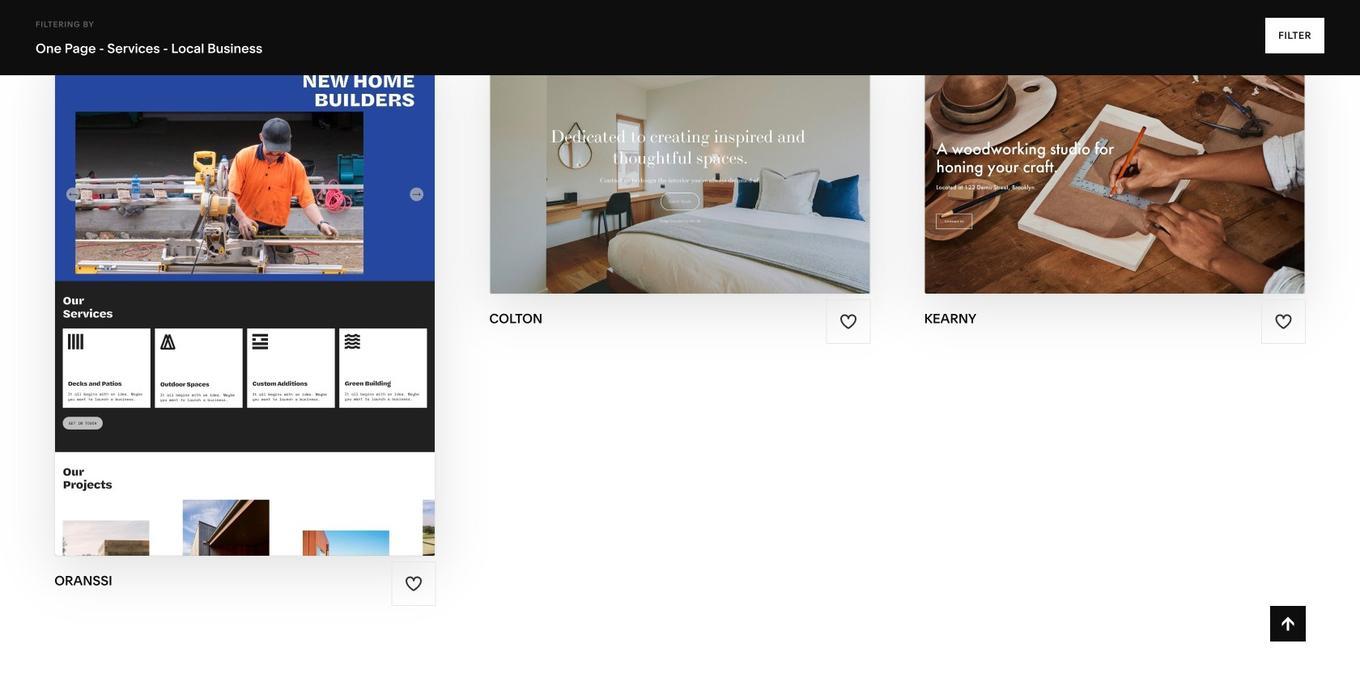 Task type: describe. For each thing, give the bounding box(es) containing it.
add colton to your favorites list image
[[840, 313, 857, 331]]

oranssi image
[[55, 50, 435, 556]]

kearny image
[[925, 50, 1305, 294]]

add oranssi to your favorites list image
[[405, 575, 423, 593]]



Task type: locate. For each thing, give the bounding box(es) containing it.
back to top image
[[1279, 615, 1297, 633]]

colton image
[[490, 50, 870, 294]]



Task type: vqa. For each thing, say whether or not it's contained in the screenshot.
the rightmost tools
no



